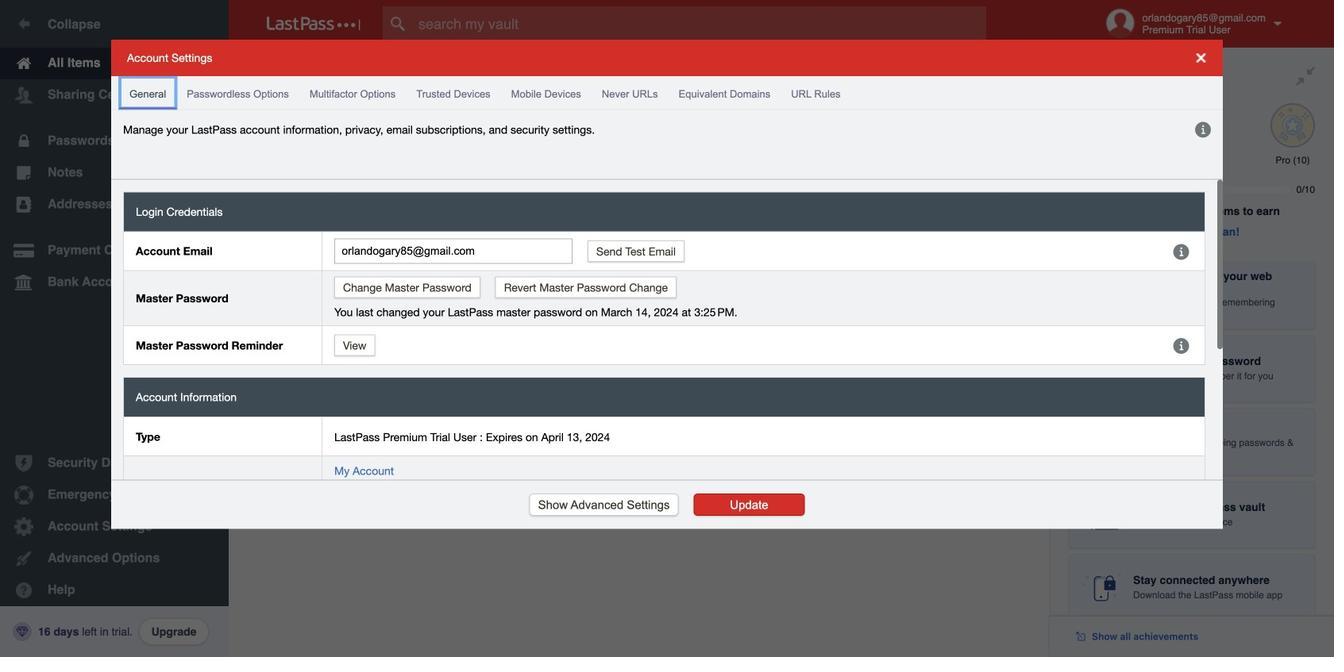 Task type: describe. For each thing, give the bounding box(es) containing it.
Search search field
[[383, 6, 1017, 41]]

main navigation navigation
[[0, 0, 229, 658]]

search my vault text field
[[383, 6, 1017, 41]]



Task type: locate. For each thing, give the bounding box(es) containing it.
main content main content
[[229, 48, 1050, 52]]

lastpass image
[[267, 17, 361, 31]]



Task type: vqa. For each thing, say whether or not it's contained in the screenshot.
THE MAIN CONTENT main content
yes



